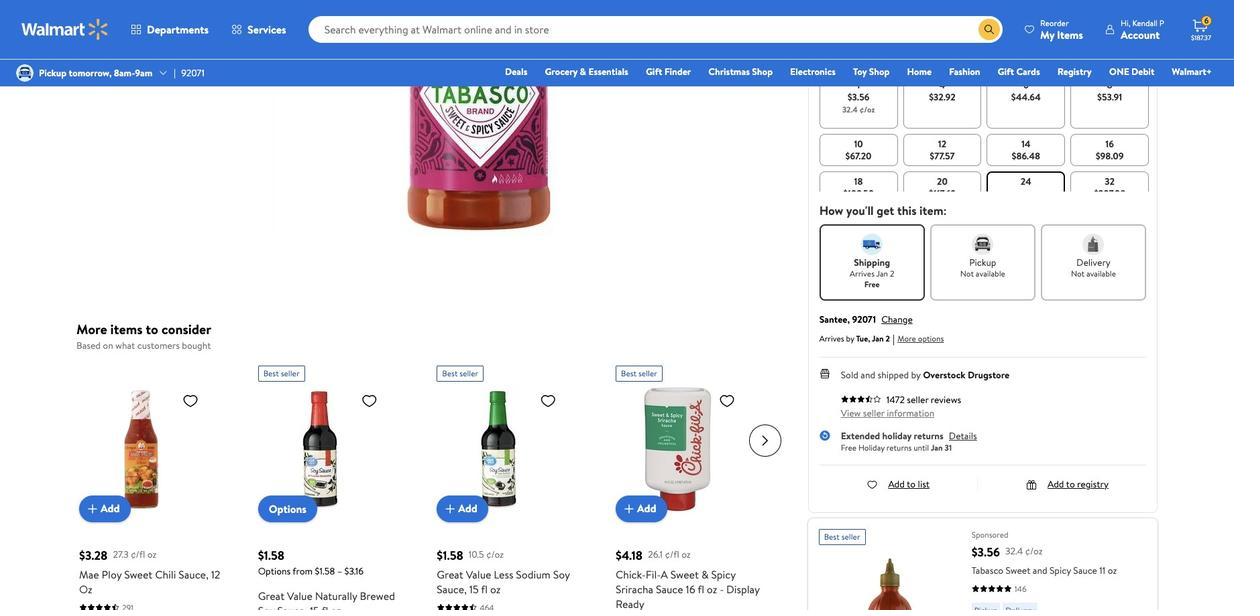 Task type: locate. For each thing, give the bounding box(es) containing it.
value
[[466, 568, 491, 582], [287, 589, 312, 604]]

sauce, left less
[[437, 582, 467, 597]]

2 shop from the left
[[869, 65, 890, 78]]

¢/fl inside $3.28 27.3 ¢/fl oz mae ploy sweet chili sauce, 12 oz
[[131, 549, 145, 562]]

1 horizontal spatial more
[[897, 333, 916, 345]]

-
[[720, 582, 724, 597]]

add up 27.3
[[101, 502, 120, 517]]

arrives down intent image for shipping
[[850, 268, 875, 279]]

2 horizontal spatial fl
[[698, 582, 704, 597]]

0 horizontal spatial add to cart image
[[442, 501, 458, 517]]

0 vertical spatial 6
[[1204, 15, 1209, 26]]

$117.69
[[929, 187, 956, 201]]

sweet up 146
[[1006, 564, 1030, 578]]

1 horizontal spatial to
[[907, 478, 916, 491]]

shop right toy at the top right
[[869, 65, 890, 78]]

pickup down intent image for pickup
[[969, 256, 996, 269]]

0 horizontal spatial &
[[580, 65, 586, 78]]

oz up chili
[[147, 549, 156, 562]]

sauce, right chili
[[179, 568, 208, 582]]

1 vertical spatial 32.4
[[1005, 545, 1023, 559]]

14
[[1021, 137, 1031, 151]]

finder
[[664, 65, 691, 78]]

15 inside $1.58 10.5 ¢/oz great value less sodium soy sauce, 15 fl oz
[[469, 582, 479, 597]]

oz
[[79, 582, 92, 597]]

16 inside $4.18 26.1 ¢/fl oz chick-fil-a sweet & spicy sriracha sauce 16 fl oz - display ready
[[686, 582, 695, 597]]

¢/oz inside the sponsored $3.56 32.4 ¢/oz tabasco sweet and spicy sauce 11 oz
[[1025, 545, 1043, 559]]

6 inside 6 $44.64
[[1023, 78, 1029, 92]]

$1.58 down options link
[[258, 548, 284, 564]]

32.4 inside the sponsored $3.56 32.4 ¢/oz tabasco sweet and spicy sauce 11 oz
[[1005, 545, 1023, 559]]

view seller information link
[[841, 407, 934, 420]]

sweet inside $4.18 26.1 ¢/fl oz chick-fil-a sweet & spicy sriracha sauce 16 fl oz - display ready
[[671, 568, 699, 582]]

¢/oz
[[860, 104, 875, 115], [1025, 545, 1043, 559], [486, 549, 504, 562]]

spicy right a
[[711, 568, 736, 582]]

16 $98.09
[[1096, 137, 1124, 163]]

1 horizontal spatial not
[[1071, 268, 1085, 279]]

sauce, down from
[[277, 604, 307, 611]]

0 vertical spatial |
[[174, 66, 176, 80]]

more up based
[[76, 321, 107, 339]]

12 up 20 in the right top of the page
[[938, 137, 946, 151]]

6 inside 6 $187.37
[[1204, 15, 1209, 26]]

2 vertical spatial jan
[[931, 443, 943, 454]]

18 $109.50
[[843, 175, 874, 201]]

1 add to cart image from the left
[[442, 501, 458, 517]]

3 add button from the left
[[616, 496, 667, 523]]

sauce inside $4.18 26.1 ¢/fl oz chick-fil-a sweet & spicy sriracha sauce 16 fl oz - display ready
[[656, 582, 683, 597]]

0 horizontal spatial sauce,
[[179, 568, 208, 582]]

2 down change button
[[886, 333, 890, 345]]

gift for gift finder
[[646, 65, 662, 78]]

$109.50
[[843, 187, 874, 201]]

add button up 26.1 on the bottom right
[[616, 496, 667, 523]]

soy right sodium
[[553, 568, 570, 582]]

2 horizontal spatial to
[[1066, 478, 1075, 491]]

1 horizontal spatial pickup
[[969, 256, 996, 269]]

1 product group from the left
[[79, 360, 228, 611]]

0 horizontal spatial arrives
[[819, 333, 844, 345]]

one
[[1109, 65, 1129, 78]]

$3.56 inside 1 $3.56 32.4 ¢/oz
[[847, 91, 870, 104]]

value down from
[[287, 589, 312, 604]]

1 shop from the left
[[752, 65, 773, 78]]

add button up $3.28
[[79, 496, 131, 523]]

0 horizontal spatial sweet
[[124, 568, 153, 582]]

sauce, for $3.28
[[179, 568, 208, 582]]

santee,
[[819, 313, 850, 326]]

24 right :
[[850, 54, 860, 67]]

free for shipping
[[864, 279, 880, 290]]

1 vertical spatial 16
[[686, 582, 695, 597]]

0 horizontal spatial value
[[287, 589, 312, 604]]

add for great value less sodium soy sauce, 15 fl oz image
[[458, 502, 477, 517]]

15 left less
[[469, 582, 479, 597]]

2 horizontal spatial add button
[[616, 496, 667, 523]]

2 ¢/fl from the left
[[665, 549, 679, 562]]

free left holiday
[[841, 443, 856, 454]]

product group containing $4.18
[[616, 360, 765, 611]]

92071 for santee,
[[852, 313, 876, 326]]

sweet down 27.3
[[124, 568, 153, 582]]

oz left sodium
[[490, 582, 501, 597]]

0 horizontal spatial to
[[146, 321, 158, 339]]

not down intent image for delivery on the top of page
[[1071, 268, 1085, 279]]

sponsored
[[972, 530, 1008, 541]]

add button for $1.58
[[437, 496, 488, 523]]

available
[[976, 268, 1005, 279], [1086, 268, 1116, 279]]

sweet right a
[[671, 568, 699, 582]]

2 product group from the left
[[258, 360, 407, 611]]

1 vertical spatial 6
[[1023, 78, 1029, 92]]

0 horizontal spatial more
[[76, 321, 107, 339]]

$3.56 down sponsored
[[972, 544, 1000, 561]]

1 horizontal spatial sauce
[[1073, 564, 1097, 578]]

0 vertical spatial jan
[[876, 268, 888, 279]]

0 horizontal spatial by
[[846, 333, 854, 345]]

| right 9am
[[174, 66, 176, 80]]

gift cards
[[998, 65, 1040, 78]]

by
[[846, 333, 854, 345], [911, 369, 921, 382]]

and
[[861, 369, 875, 382], [1033, 564, 1047, 578]]

free down shipping
[[864, 279, 880, 290]]

1 horizontal spatial and
[[1033, 564, 1047, 578]]

add to cart image
[[442, 501, 458, 517], [621, 501, 637, 517]]

$3.56 down toy at the top right
[[847, 91, 870, 104]]

1 horizontal spatial 24
[[1021, 175, 1031, 188]]

options inside options link
[[269, 502, 306, 517]]

intent image for delivery image
[[1083, 234, 1104, 255]]

item:
[[919, 202, 947, 219]]

available down intent image for delivery on the top of page
[[1086, 268, 1116, 279]]

1 horizontal spatial $3.56
[[972, 544, 1000, 561]]

oz inside $1.58 10.5 ¢/oz great value less sodium soy sauce, 15 fl oz
[[490, 582, 501, 597]]

1 vertical spatial pickup
[[969, 256, 996, 269]]

0 horizontal spatial 12
[[211, 568, 220, 582]]

arrives inside shipping arrives jan 2 free
[[850, 268, 875, 279]]

search icon image
[[984, 24, 995, 35]]

$3.56 for sponsored
[[972, 544, 1000, 561]]

soy down $1.58 options from $1.58 – $3.16
[[258, 604, 275, 611]]

1 vertical spatial $3.56
[[972, 544, 1000, 561]]

pickup left tomorrow,
[[39, 66, 67, 80]]

seller inside $3.56 group
[[841, 532, 860, 543]]

0 horizontal spatial shop
[[752, 65, 773, 78]]

1 add button from the left
[[79, 496, 131, 523]]

1 vertical spatial soy
[[258, 604, 275, 611]]

soy inside great value naturally brewed soy sauce, 15 fl oz
[[258, 604, 275, 611]]

0 horizontal spatial pickup
[[39, 66, 67, 80]]

ploy
[[102, 568, 122, 582]]

oz
[[147, 549, 156, 562], [681, 549, 691, 562], [1108, 564, 1117, 578], [490, 582, 501, 597], [707, 582, 717, 597], [331, 604, 341, 611]]

32.4 down sponsored
[[1005, 545, 1023, 559]]

intent image for shipping image
[[861, 234, 883, 255]]

0 horizontal spatial great
[[258, 589, 285, 604]]

1 vertical spatial 15
[[310, 604, 319, 611]]

8
[[1107, 78, 1112, 92]]

92071 for |
[[181, 66, 205, 80]]

¢/oz right the 10.5
[[486, 549, 504, 562]]

1 horizontal spatial fl
[[481, 582, 488, 597]]

1 vertical spatial arrives
[[819, 333, 844, 345]]

jan
[[876, 268, 888, 279], [872, 333, 884, 345], [931, 443, 943, 454]]

you'll
[[846, 202, 874, 219]]

$1.58
[[258, 548, 284, 564], [437, 548, 463, 564], [315, 565, 335, 578]]

not inside 'pickup not available'
[[960, 268, 974, 279]]

Search search field
[[308, 16, 1003, 43]]

shipped
[[878, 369, 909, 382]]

$3.56
[[847, 91, 870, 104], [972, 544, 1000, 561]]

1 not from the left
[[960, 268, 974, 279]]

15 down from
[[310, 604, 319, 611]]

0 horizontal spatial soy
[[258, 604, 275, 611]]

by left tue,
[[846, 333, 854, 345]]

1 vertical spatial 92071
[[852, 313, 876, 326]]

registry
[[1077, 478, 1109, 491]]

1 vertical spatial 12
[[211, 568, 220, 582]]

add button up the 10.5
[[437, 496, 488, 523]]

1 vertical spatial by
[[911, 369, 921, 382]]

shipping arrives jan 2 free
[[850, 256, 894, 290]]

gift
[[646, 65, 662, 78], [998, 65, 1014, 78]]

add to favorites list, mae ploy sweet chili sauce, 12 oz image
[[182, 393, 199, 409]]

gift left finder
[[646, 65, 662, 78]]

value down the 10.5
[[466, 568, 491, 582]]

1 horizontal spatial |
[[893, 332, 895, 346]]

free for extended
[[841, 443, 856, 454]]

and right tabasco
[[1033, 564, 1047, 578]]

deals link
[[499, 64, 533, 79]]

holiday
[[882, 430, 912, 443]]

one debit
[[1109, 65, 1154, 78]]

2 horizontal spatial ¢/oz
[[1025, 545, 1043, 559]]

&
[[580, 65, 586, 78], [701, 568, 709, 582]]

tabasco sweet and spicy sauce 11 oz image
[[819, 551, 961, 611]]

santee, 92071 change
[[819, 313, 913, 326]]

$4.18 26.1 ¢/fl oz chick-fil-a sweet & spicy sriracha sauce 16 fl oz - display ready
[[616, 548, 760, 611]]

great down $1.58 options from $1.58 – $3.16
[[258, 589, 285, 604]]

jan right tue,
[[872, 333, 884, 345]]

pickup for not
[[969, 256, 996, 269]]

not inside delivery not available
[[1071, 268, 1085, 279]]

reviews
[[931, 393, 961, 407]]

1 vertical spatial options
[[258, 565, 291, 578]]

pickup inside 'pickup not available'
[[969, 256, 996, 269]]

$1.58 left the 10.5
[[437, 548, 463, 564]]

sweet inside the sponsored $3.56 32.4 ¢/oz tabasco sweet and spicy sauce 11 oz
[[1006, 564, 1030, 578]]

arrives inside arrives by tue, jan 2 | more options
[[819, 333, 844, 345]]

free inside shipping arrives jan 2 free
[[864, 279, 880, 290]]

0 vertical spatial 16
[[1105, 137, 1114, 151]]

0 horizontal spatial gift
[[646, 65, 662, 78]]

32
[[1105, 175, 1115, 188]]

92071 up tue,
[[852, 313, 876, 326]]

sauce, inside $1.58 10.5 ¢/oz great value less sodium soy sauce, 15 fl oz
[[437, 582, 467, 597]]

$77.57
[[930, 150, 955, 163]]

add to registry
[[1048, 478, 1109, 491]]

1 horizontal spatial 16
[[1105, 137, 1114, 151]]

based
[[76, 339, 101, 353]]

jan left 31
[[931, 443, 943, 454]]

sauce left 11
[[1073, 564, 1097, 578]]

16 up the 32
[[1105, 137, 1114, 151]]

1 ¢/fl from the left
[[131, 549, 145, 562]]

available for pickup
[[976, 268, 1005, 279]]

0 horizontal spatial not
[[960, 268, 974, 279]]

11
[[1099, 564, 1105, 578]]

fil-
[[646, 568, 661, 582]]

1 vertical spatial free
[[841, 443, 856, 454]]

jan inside arrives by tue, jan 2 | more options
[[872, 333, 884, 345]]

¢/oz up 146
[[1025, 545, 1043, 559]]

1 vertical spatial 24
[[1021, 175, 1031, 188]]

services
[[248, 22, 286, 37]]

1 horizontal spatial &
[[701, 568, 709, 582]]

¢/oz for 1
[[860, 104, 875, 115]]

4 product group from the left
[[616, 360, 765, 611]]

0 horizontal spatial ¢/fl
[[131, 549, 145, 562]]

2 add to cart image from the left
[[621, 501, 637, 517]]

6
[[1204, 15, 1209, 26], [1023, 78, 1029, 92]]

1 horizontal spatial ¢/fl
[[665, 549, 679, 562]]

best seller
[[263, 368, 299, 379], [442, 368, 478, 379], [621, 368, 657, 379], [824, 532, 860, 543]]

to inside the more items to consider based on what customers bought
[[146, 321, 158, 339]]

1 horizontal spatial sauce,
[[277, 604, 307, 611]]

2 horizontal spatial sweet
[[1006, 564, 1030, 578]]

0 horizontal spatial ¢/oz
[[486, 549, 504, 562]]

¢/oz inside 1 $3.56 32.4 ¢/oz
[[860, 104, 875, 115]]

2 add button from the left
[[437, 496, 488, 523]]

add to cart image for $1.58
[[442, 501, 458, 517]]

add button
[[79, 496, 131, 523], [437, 496, 488, 523], [616, 496, 667, 523]]

& inside $4.18 26.1 ¢/fl oz chick-fil-a sweet & spicy sriracha sauce 16 fl oz - display ready
[[701, 568, 709, 582]]

92071 down the departments
[[181, 66, 205, 80]]

2 horizontal spatial sauce,
[[437, 582, 467, 597]]

what
[[115, 339, 135, 353]]

and inside the sponsored $3.56 32.4 ¢/oz tabasco sweet and spicy sauce 11 oz
[[1033, 564, 1047, 578]]

0 horizontal spatial 15
[[310, 604, 319, 611]]

by right shipped
[[911, 369, 921, 382]]

$1.58 inside $1.58 10.5 ¢/oz great value less sodium soy sauce, 15 fl oz
[[437, 548, 463, 564]]

0 vertical spatial options
[[269, 502, 306, 517]]

best for great value less sodium soy sauce, 15 fl oz
[[442, 368, 458, 379]]

16 right a
[[686, 582, 695, 597]]

0 vertical spatial 15
[[469, 582, 479, 597]]

spicy inside the sponsored $3.56 32.4 ¢/oz tabasco sweet and spicy sauce 11 oz
[[1050, 564, 1071, 578]]

| down change button
[[893, 332, 895, 346]]

24 down $86.48 at the right
[[1021, 175, 1031, 188]]

1 vertical spatial sauce
[[656, 582, 683, 597]]

fl inside great value naturally brewed soy sauce, 15 fl oz
[[322, 604, 328, 611]]

12
[[938, 137, 946, 151], [211, 568, 220, 582]]

add to favorites list, chick-fil-a sweet & spicy sriracha sauce 16 fl oz - display ready image
[[719, 393, 735, 409]]

1 vertical spatial 2
[[886, 333, 890, 345]]

options inside $1.58 options from $1.58 – $3.16
[[258, 565, 291, 578]]

not
[[960, 268, 974, 279], [1071, 268, 1085, 279]]

change
[[881, 313, 913, 326]]

2 gift from the left
[[998, 65, 1014, 78]]

this
[[897, 202, 917, 219]]

¢/fl right 27.3
[[131, 549, 145, 562]]

1 horizontal spatial $1.58
[[315, 565, 335, 578]]

$3.56 group
[[808, 519, 1158, 611]]

0 horizontal spatial |
[[174, 66, 176, 80]]

1
[[857, 78, 860, 92]]

bought
[[182, 339, 211, 353]]

1 horizontal spatial 12
[[938, 137, 946, 151]]

available inside 'pickup not available'
[[976, 268, 1005, 279]]

¢/fl right 26.1 on the bottom right
[[665, 549, 679, 562]]

0 vertical spatial pickup
[[39, 66, 67, 80]]

my
[[1040, 27, 1054, 42]]

0 vertical spatial and
[[861, 369, 875, 382]]

& right the grocery
[[580, 65, 586, 78]]

0 horizontal spatial spicy
[[711, 568, 736, 582]]

how
[[819, 202, 843, 219]]

 image
[[16, 64, 34, 82]]

$3.56 inside the sponsored $3.56 32.4 ¢/oz tabasco sweet and spicy sauce 11 oz
[[972, 544, 1000, 561]]

sauce
[[1073, 564, 1097, 578], [656, 582, 683, 597]]

16 inside 16 $98.09
[[1105, 137, 1114, 151]]

to left list
[[907, 478, 916, 491]]

more options button
[[897, 333, 944, 345]]

1472 seller reviews
[[886, 393, 961, 407]]

0 vertical spatial arrives
[[850, 268, 875, 279]]

more items to consider based on what customers bought
[[76, 321, 211, 353]]

0 horizontal spatial fl
[[322, 604, 328, 611]]

0 horizontal spatial 92071
[[181, 66, 205, 80]]

0 horizontal spatial returns
[[886, 443, 912, 454]]

walmart image
[[21, 19, 109, 40]]

best seller for options from $1.58 – $3.16
[[263, 368, 299, 379]]

¢/fl inside $4.18 26.1 ¢/fl oz chick-fil-a sweet & spicy sriracha sauce 16 fl oz - display ready
[[665, 549, 679, 562]]

more
[[76, 321, 107, 339], [897, 333, 916, 345]]

chick-
[[616, 568, 646, 582]]

12 $77.57
[[930, 137, 955, 163]]

1 horizontal spatial add to cart image
[[621, 501, 637, 517]]

delivery not available
[[1071, 256, 1116, 279]]

spicy left 11
[[1050, 564, 1071, 578]]

options up $1.58 options from $1.58 – $3.16
[[269, 502, 306, 517]]

to up customers
[[146, 321, 158, 339]]

kendall
[[1132, 17, 1158, 29]]

0 vertical spatial by
[[846, 333, 854, 345]]

oz right 11
[[1108, 564, 1117, 578]]

0 vertical spatial sauce
[[1073, 564, 1097, 578]]

options left from
[[258, 565, 291, 578]]

jan down intent image for shipping
[[876, 268, 888, 279]]

0 horizontal spatial 16
[[686, 582, 695, 597]]

0 horizontal spatial free
[[841, 443, 856, 454]]

2 horizontal spatial $1.58
[[437, 548, 463, 564]]

0 horizontal spatial $3.56
[[847, 91, 870, 104]]

0 vertical spatial 12
[[938, 137, 946, 151]]

2 up change
[[890, 268, 894, 279]]

$1.58 for options from $1.58 – $3.16
[[258, 548, 284, 564]]

32.4 down 1
[[842, 104, 858, 115]]

0 horizontal spatial 32.4
[[842, 104, 858, 115]]

12 right chili
[[211, 568, 220, 582]]

4 $32.92
[[929, 78, 955, 104]]

0 vertical spatial value
[[466, 568, 491, 582]]

1 gift from the left
[[646, 65, 662, 78]]

soy inside $1.58 10.5 ¢/oz great value less sodium soy sauce, 15 fl oz
[[553, 568, 570, 582]]

92071
[[181, 66, 205, 80], [852, 313, 876, 326]]

sauce,
[[179, 568, 208, 582], [437, 582, 467, 597], [277, 604, 307, 611]]

free inside extended holiday returns details free holiday returns until jan 31
[[841, 443, 856, 454]]

available inside delivery not available
[[1086, 268, 1116, 279]]

returns left until
[[886, 443, 912, 454]]

add up 26.1 on the bottom right
[[637, 502, 656, 517]]

1 horizontal spatial 32.4
[[1005, 545, 1023, 559]]

1 vertical spatial value
[[287, 589, 312, 604]]

2 not from the left
[[1071, 268, 1085, 279]]

returns left 31
[[914, 430, 944, 443]]

0 vertical spatial $3.56
[[847, 91, 870, 104]]

0 horizontal spatial add button
[[79, 496, 131, 523]]

to left registry
[[1066, 478, 1075, 491]]

0 vertical spatial 32.4
[[842, 104, 858, 115]]

arrives down santee,
[[819, 333, 844, 345]]

10 $67.20
[[845, 137, 872, 163]]

chick-fil-a sweet & spicy sriracha sauce 16 fl oz - display ready image
[[616, 387, 740, 512]]

product group
[[79, 360, 228, 611], [258, 360, 407, 611], [437, 360, 586, 611], [616, 360, 765, 611]]

1 vertical spatial &
[[701, 568, 709, 582]]

32.4 inside 1 $3.56 32.4 ¢/oz
[[842, 104, 858, 115]]

2 available from the left
[[1086, 268, 1116, 279]]

0 vertical spatial &
[[580, 65, 586, 78]]

gift left cards
[[998, 65, 1014, 78]]

fashion
[[949, 65, 980, 78]]

& left -
[[701, 568, 709, 582]]

1 horizontal spatial shop
[[869, 65, 890, 78]]

less
[[494, 568, 513, 582]]

sauce right sriracha
[[656, 582, 683, 597]]

1 vertical spatial jan
[[872, 333, 884, 345]]

and right sold at the right of page
[[861, 369, 875, 382]]

grocery
[[545, 65, 578, 78]]

to
[[146, 321, 158, 339], [907, 478, 916, 491], [1066, 478, 1075, 491]]

1 vertical spatial and
[[1033, 564, 1047, 578]]

tomorrow,
[[69, 66, 112, 80]]

sold and shipped by overstock drugstore
[[841, 369, 1009, 382]]

gift for gift cards
[[998, 65, 1014, 78]]

great left less
[[437, 568, 463, 582]]

shop for christmas shop
[[752, 65, 773, 78]]

shop right christmas
[[752, 65, 773, 78]]

1 horizontal spatial spicy
[[1050, 564, 1071, 578]]

$3.16
[[344, 565, 364, 578]]

more down change
[[897, 333, 916, 345]]

0 vertical spatial 2
[[890, 268, 894, 279]]

not down intent image for pickup
[[960, 268, 974, 279]]

p
[[1159, 17, 1164, 29]]

walmart+
[[1172, 65, 1212, 78]]

$1.58 left –
[[315, 565, 335, 578]]

sauce, inside $3.28 27.3 ¢/fl oz mae ploy sweet chili sauce, 12 oz
[[179, 568, 208, 582]]

32.4
[[842, 104, 858, 115], [1005, 545, 1023, 559]]

reorder
[[1040, 17, 1069, 29]]

¢/oz down 1
[[860, 104, 875, 115]]

1 available from the left
[[976, 268, 1005, 279]]

available down intent image for pickup
[[976, 268, 1005, 279]]

0 vertical spatial 92071
[[181, 66, 205, 80]]

3 product group from the left
[[437, 360, 586, 611]]

0 horizontal spatial 6
[[1023, 78, 1029, 92]]

32.4 for sponsored
[[1005, 545, 1023, 559]]

oz down –
[[331, 604, 341, 611]]

1 horizontal spatial 6
[[1204, 15, 1209, 26]]

add up the 10.5
[[458, 502, 477, 517]]



Task type: describe. For each thing, give the bounding box(es) containing it.
:
[[845, 54, 847, 67]]

sodium
[[516, 568, 550, 582]]

tabasco sweet and spicy sauce (pack of 24) image
[[264, 0, 693, 237]]

Walmart Site-Wide search field
[[308, 16, 1003, 43]]

spicy inside $4.18 26.1 ¢/fl oz chick-fil-a sweet & spicy sriracha sauce 16 fl oz - display ready
[[711, 568, 736, 582]]

home link
[[901, 64, 938, 79]]

0 horizontal spatial 24
[[850, 54, 860, 67]]

1 horizontal spatial returns
[[914, 430, 944, 443]]

not for pickup
[[960, 268, 974, 279]]

great value naturally brewed soy sauce, 15 fl oz image
[[258, 387, 383, 512]]

add to favorites list, great value less sodium soy sauce, 15 fl oz image
[[540, 393, 556, 409]]

1 horizontal spatial by
[[911, 369, 921, 382]]

value inside $1.58 10.5 ¢/oz great value less sodium soy sauce, 15 fl oz
[[466, 568, 491, 582]]

delivery
[[1076, 256, 1110, 269]]

$187.37
[[1191, 33, 1211, 42]]

add button for $4.18
[[616, 496, 667, 523]]

to for add to registry
[[1066, 478, 1075, 491]]

cards
[[1016, 65, 1040, 78]]

best seller for great value less sodium soy sauce, 15 fl oz
[[442, 368, 478, 379]]

jan inside shipping arrives jan 2 free
[[876, 268, 888, 279]]

details
[[949, 430, 977, 443]]

count list
[[817, 72, 1152, 209]]

display
[[726, 582, 760, 597]]

mae ploy sweet chili sauce, 12 oz image
[[79, 387, 204, 512]]

departments
[[147, 22, 209, 37]]

sriracha
[[616, 582, 653, 597]]

list
[[918, 478, 930, 491]]

20 $117.69
[[929, 175, 956, 201]]

24 button
[[987, 172, 1065, 207]]

items
[[110, 321, 143, 339]]

chili
[[155, 568, 176, 582]]

8 $53.91
[[1097, 78, 1122, 104]]

gift cards link
[[992, 64, 1046, 79]]

sponsored $3.56 32.4 ¢/oz tabasco sweet and spicy sauce 11 oz
[[972, 530, 1117, 578]]

deals
[[505, 65, 527, 78]]

gift finder link
[[640, 64, 697, 79]]

next slide for more items to consider list image
[[749, 425, 781, 457]]

toy shop
[[853, 65, 890, 78]]

until
[[914, 443, 929, 454]]

best seller inside $3.56 group
[[824, 532, 860, 543]]

details button
[[949, 430, 977, 443]]

fl inside $4.18 26.1 ¢/fl oz chick-fil-a sweet & spicy sriracha sauce 16 fl oz - display ready
[[698, 582, 704, 597]]

tabasco
[[972, 564, 1003, 578]]

one debit link
[[1103, 64, 1160, 79]]

electronics link
[[784, 64, 842, 79]]

reorder my items
[[1040, 17, 1083, 42]]

not for delivery
[[1071, 268, 1085, 279]]

2 inside arrives by tue, jan 2 | more options
[[886, 333, 890, 345]]

12 inside 12 $77.57
[[938, 137, 946, 151]]

sold
[[841, 369, 858, 382]]

by inside arrives by tue, jan 2 | more options
[[846, 333, 854, 345]]

12 inside $3.28 27.3 ¢/fl oz mae ploy sweet chili sauce, 12 oz
[[211, 568, 220, 582]]

shop for toy shop
[[869, 65, 890, 78]]

add left registry
[[1048, 478, 1064, 491]]

add for mae ploy sweet chili sauce, 12 oz image
[[101, 502, 120, 517]]

essentials
[[588, 65, 628, 78]]

add to registry button
[[1026, 478, 1109, 491]]

$1.58 for great value less sodium soy sauce, 15 fl oz
[[437, 548, 463, 564]]

add to list button
[[867, 478, 930, 491]]

christmas shop
[[708, 65, 773, 78]]

oz right 26.1 on the bottom right
[[681, 549, 691, 562]]

18
[[854, 175, 863, 188]]

registry
[[1057, 65, 1092, 78]]

best for chick-fil-a sweet & spicy sriracha sauce 16 fl oz - display ready
[[621, 368, 637, 379]]

14 $86.48
[[1012, 137, 1040, 163]]

items
[[1057, 27, 1083, 42]]

a
[[661, 568, 668, 582]]

extended holiday returns details free holiday returns until jan 31
[[841, 430, 977, 454]]

oz left -
[[707, 582, 717, 597]]

add for chick-fil-a sweet & spicy sriracha sauce 16 fl oz - display ready 'image'
[[637, 502, 656, 517]]

$3.56 for 1
[[847, 91, 870, 104]]

mae
[[79, 568, 99, 582]]

–
[[337, 565, 342, 578]]

extended
[[841, 430, 880, 443]]

gift finder
[[646, 65, 691, 78]]

best for options from $1.58 – $3.16
[[263, 368, 279, 379]]

best seller for chick-fil-a sweet & spicy sriracha sauce 16 fl oz - display ready
[[621, 368, 657, 379]]

27.3
[[113, 549, 129, 562]]

0 horizontal spatial and
[[861, 369, 875, 382]]

pickup for tomorrow,
[[39, 66, 67, 80]]

$98.09
[[1096, 150, 1124, 163]]

sauce, inside great value naturally brewed soy sauce, 15 fl oz
[[277, 604, 307, 611]]

more inside the more items to consider based on what customers bought
[[76, 321, 107, 339]]

product group containing $3.28
[[79, 360, 228, 611]]

¢/fl for $4.18
[[665, 549, 679, 562]]

20
[[937, 175, 948, 188]]

15 inside great value naturally brewed soy sauce, 15 fl oz
[[310, 604, 319, 611]]

count : 24
[[819, 54, 860, 67]]

$86.48
[[1012, 150, 1040, 163]]

add to favorites list, great value naturally brewed soy sauce, 15 fl oz image
[[361, 393, 377, 409]]

1 $3.56 32.4 ¢/oz
[[842, 78, 875, 115]]

toy shop link
[[847, 64, 896, 79]]

great value naturally brewed soy sauce, 15 fl oz
[[258, 589, 395, 611]]

information
[[887, 407, 934, 420]]

best inside $3.56 group
[[824, 532, 840, 543]]

pickup tomorrow, 8am-9am
[[39, 66, 152, 80]]

hi, kendall p account
[[1121, 17, 1164, 42]]

consider
[[161, 321, 211, 339]]

pickup not available
[[960, 256, 1005, 279]]

add to cart image for $4.18
[[621, 501, 637, 517]]

add to cart image
[[85, 501, 101, 517]]

value inside great value naturally brewed soy sauce, 15 fl oz
[[287, 589, 312, 604]]

account
[[1121, 27, 1160, 42]]

on
[[103, 339, 113, 353]]

24 inside 24 button
[[1021, 175, 1031, 188]]

32 $207.08
[[1094, 175, 1126, 201]]

customers
[[137, 339, 180, 353]]

sauce, for $1.58
[[437, 582, 467, 597]]

oz inside the sponsored $3.56 32.4 ¢/oz tabasco sweet and spicy sauce 11 oz
[[1108, 564, 1117, 578]]

¢/fl for $3.28
[[131, 549, 145, 562]]

9am
[[135, 66, 152, 80]]

christmas
[[708, 65, 750, 78]]

shipping
[[854, 256, 890, 269]]

| 92071
[[174, 66, 205, 80]]

great inside $1.58 10.5 ¢/oz great value less sodium soy sauce, 15 fl oz
[[437, 568, 463, 582]]

¢/oz inside $1.58 10.5 ¢/oz great value less sodium soy sauce, 15 fl oz
[[486, 549, 504, 562]]

1472
[[886, 393, 905, 407]]

change button
[[881, 313, 913, 326]]

$1.58 10.5 ¢/oz great value less sodium soy sauce, 15 fl oz
[[437, 548, 570, 597]]

more inside arrives by tue, jan 2 | more options
[[897, 333, 916, 345]]

great value less sodium soy sauce, 15 fl oz image
[[437, 387, 562, 512]]

32.4 for 1
[[842, 104, 858, 115]]

count
[[819, 54, 845, 67]]

2 inside shipping arrives jan 2 free
[[890, 268, 894, 279]]

oz inside $3.28 27.3 ¢/fl oz mae ploy sweet chili sauce, 12 oz
[[147, 549, 156, 562]]

¢/oz for sponsored
[[1025, 545, 1043, 559]]

up to sixty percent off deals. shop now. image
[[819, 15, 1146, 46]]

$32.92
[[929, 91, 955, 104]]

add left list
[[888, 478, 905, 491]]

6 for 6 $44.64
[[1023, 78, 1029, 92]]

great inside great value naturally brewed soy sauce, 15 fl oz
[[258, 589, 285, 604]]

options link
[[258, 496, 317, 523]]

add to list
[[888, 478, 930, 491]]

sweet inside $3.28 27.3 ¢/fl oz mae ploy sweet chili sauce, 12 oz
[[124, 568, 153, 582]]

debit
[[1131, 65, 1154, 78]]

6 for 6 $187.37
[[1204, 15, 1209, 26]]

4
[[939, 78, 945, 92]]

overstock
[[923, 369, 965, 382]]

26.1
[[648, 549, 663, 562]]

home
[[907, 65, 932, 78]]

1 vertical spatial |
[[893, 332, 895, 346]]

$207.08
[[1094, 187, 1126, 201]]

jan inside extended holiday returns details free holiday returns until jan 31
[[931, 443, 943, 454]]

fl inside $1.58 10.5 ¢/oz great value less sodium soy sauce, 15 fl oz
[[481, 582, 488, 597]]

3.7296 stars out of 5, based on 1472 seller reviews element
[[841, 395, 881, 403]]

drugstore
[[968, 369, 1009, 382]]

sauce inside the sponsored $3.56 32.4 ¢/oz tabasco sweet and spicy sauce 11 oz
[[1073, 564, 1097, 578]]

31
[[945, 443, 952, 454]]

oz inside great value naturally brewed soy sauce, 15 fl oz
[[331, 604, 341, 611]]

ready
[[616, 597, 644, 611]]

to for add to list
[[907, 478, 916, 491]]

intent image for pickup image
[[972, 234, 993, 255]]

available for delivery
[[1086, 268, 1116, 279]]



Task type: vqa. For each thing, say whether or not it's contained in the screenshot.


